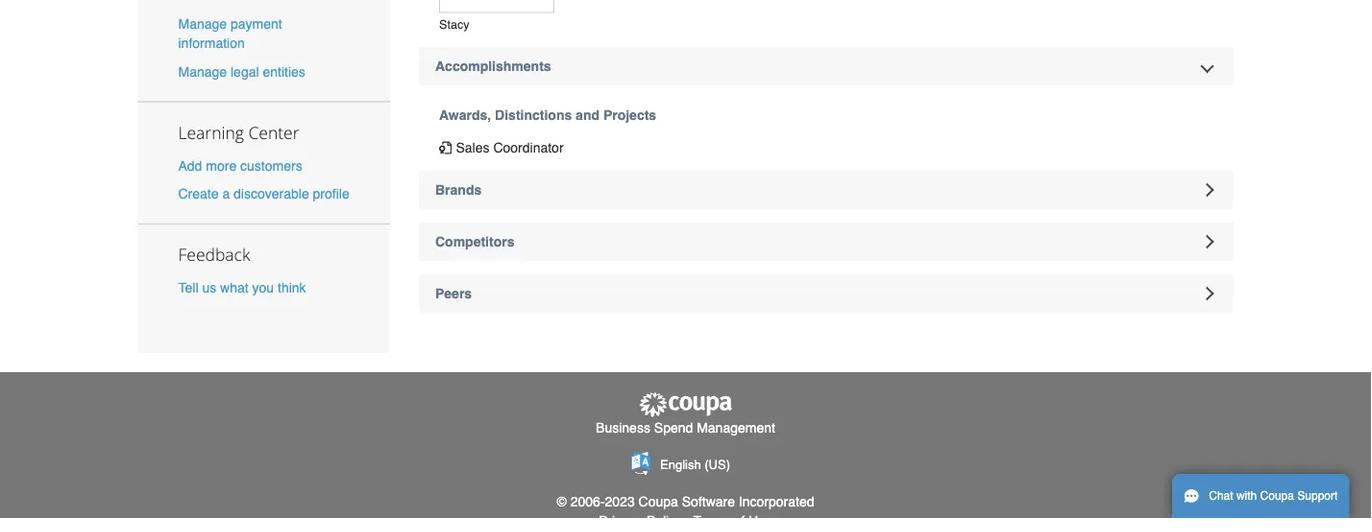 Task type: locate. For each thing, give the bounding box(es) containing it.
more
[[206, 158, 237, 173]]

think
[[278, 280, 306, 296]]

manage inside manage payment information
[[178, 16, 227, 32]]

coupa right 'with'
[[1260, 490, 1294, 503]]

english
[[660, 458, 701, 472]]

1 vertical spatial manage
[[178, 64, 227, 79]]

peers heading
[[419, 275, 1233, 313]]

brands button
[[419, 171, 1233, 209]]

support
[[1297, 490, 1338, 503]]

manage down information
[[178, 64, 227, 79]]

coupa right 2023
[[638, 495, 678, 510]]

competitors button
[[419, 223, 1233, 261]]

0 vertical spatial manage
[[178, 16, 227, 32]]

manage
[[178, 16, 227, 32], [178, 64, 227, 79]]

peers button
[[419, 275, 1233, 313]]

(us)
[[704, 458, 730, 472]]

competitors
[[435, 234, 514, 250]]

manage for manage payment information
[[178, 16, 227, 32]]

manage payment information
[[178, 16, 282, 51]]

business spend management
[[596, 421, 775, 436]]

brands heading
[[419, 171, 1233, 209]]

tell us what you think
[[178, 280, 306, 296]]

projects
[[603, 107, 656, 123]]

1 horizontal spatial coupa
[[1260, 490, 1294, 503]]

profile
[[313, 186, 349, 202]]

stacy image
[[439, 0, 554, 13]]

business
[[596, 421, 650, 436]]

us
[[202, 280, 216, 296]]

©
[[557, 495, 567, 510]]

2 manage from the top
[[178, 64, 227, 79]]

competitors heading
[[419, 223, 1233, 261]]

manage legal entities
[[178, 64, 305, 79]]

software
[[682, 495, 735, 510]]

learning
[[178, 121, 244, 144]]

customers
[[240, 158, 302, 173]]

tell us what you think button
[[178, 278, 306, 298]]

discoverable
[[234, 186, 309, 202]]

payment
[[231, 16, 282, 32]]

what
[[220, 280, 248, 296]]

center
[[248, 121, 299, 144]]

coupa
[[1260, 490, 1294, 503], [638, 495, 678, 510]]

1 manage from the top
[[178, 16, 227, 32]]

add more customers
[[178, 158, 302, 173]]

information
[[178, 36, 245, 51]]

manage up information
[[178, 16, 227, 32]]

chat
[[1209, 490, 1233, 503]]



Task type: describe. For each thing, give the bounding box(es) containing it.
feedback
[[178, 243, 250, 266]]

accomplishments heading
[[419, 47, 1233, 85]]

add
[[178, 158, 202, 173]]

legal
[[231, 64, 259, 79]]

awards, distinctions and projects
[[439, 107, 656, 123]]

coupa supplier portal image
[[637, 392, 734, 419]]

sales
[[456, 140, 490, 156]]

entities
[[263, 64, 305, 79]]

chat with coupa support button
[[1172, 475, 1349, 519]]

accomplishments
[[435, 58, 551, 74]]

chat with coupa support
[[1209, 490, 1338, 503]]

accomplishments button
[[419, 47, 1233, 85]]

tell
[[178, 280, 198, 296]]

coupa inside button
[[1260, 490, 1294, 503]]

learning center
[[178, 121, 299, 144]]

create a discoverable profile link
[[178, 186, 349, 202]]

a
[[222, 186, 230, 202]]

and
[[576, 107, 600, 123]]

add more customers link
[[178, 158, 302, 173]]

manage for manage legal entities
[[178, 64, 227, 79]]

distinctions
[[495, 107, 572, 123]]

english (us)
[[660, 458, 730, 472]]

create
[[178, 186, 219, 202]]

create a discoverable profile
[[178, 186, 349, 202]]

with
[[1236, 490, 1257, 503]]

incorporated
[[739, 495, 814, 510]]

peers
[[435, 286, 472, 302]]

management
[[697, 421, 775, 436]]

you
[[252, 280, 274, 296]]

manage payment information link
[[178, 16, 282, 51]]

brands
[[435, 182, 482, 198]]

2006-
[[570, 495, 605, 510]]

manage legal entities link
[[178, 64, 305, 79]]

0 horizontal spatial coupa
[[638, 495, 678, 510]]

2023
[[605, 495, 635, 510]]

stacy
[[439, 18, 469, 32]]

sales coordinator
[[456, 140, 564, 156]]

© 2006-2023 coupa software incorporated
[[557, 495, 814, 510]]

coordinator
[[493, 140, 564, 156]]

awards,
[[439, 107, 491, 123]]

spend
[[654, 421, 693, 436]]



Task type: vqa. For each thing, say whether or not it's contained in the screenshot.
©
yes



